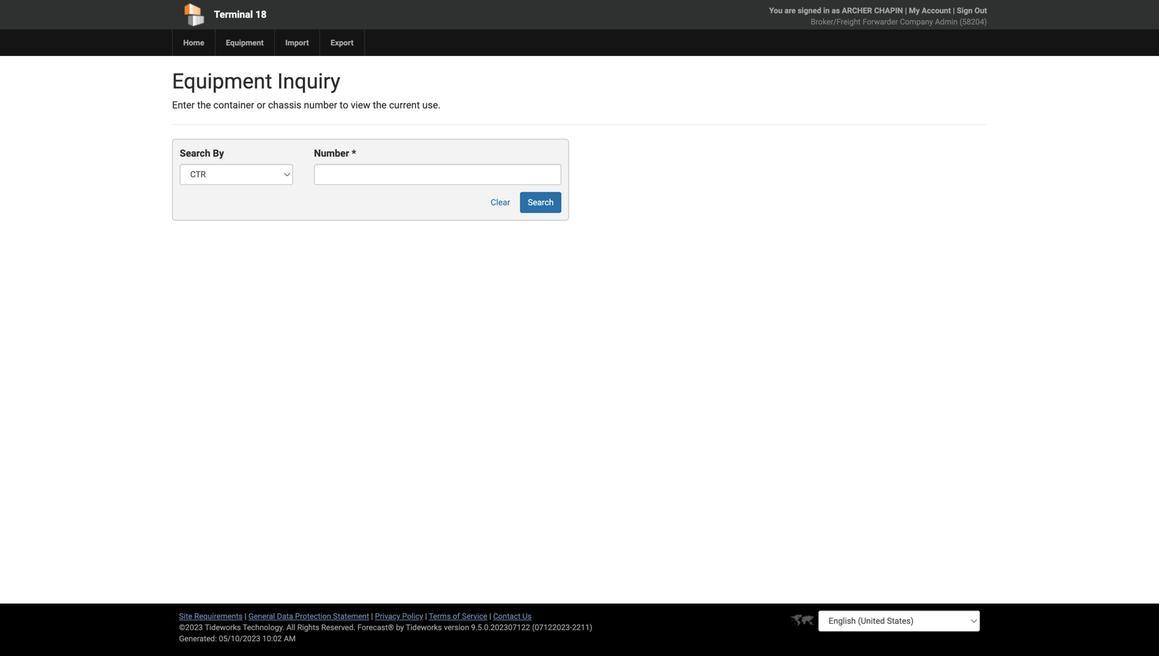 Task type: describe. For each thing, give the bounding box(es) containing it.
| left my
[[905, 6, 907, 15]]

export link
[[319, 29, 364, 56]]

18
[[255, 9, 267, 20]]

to
[[340, 99, 348, 111]]

container
[[213, 99, 254, 111]]

home
[[183, 38, 204, 47]]

reserved.
[[321, 623, 356, 632]]

terminal 18 link
[[172, 0, 499, 29]]

account
[[922, 6, 951, 15]]

number
[[304, 99, 337, 111]]

home link
[[172, 29, 215, 56]]

use.
[[422, 99, 441, 111]]

*
[[352, 148, 356, 159]]

data
[[277, 612, 293, 621]]

tideworks
[[406, 623, 442, 632]]

contact
[[493, 612, 521, 621]]

forwarder
[[863, 17, 898, 26]]

terms
[[429, 612, 451, 621]]

admin
[[935, 17, 958, 26]]

my account link
[[909, 6, 951, 15]]

| up forecast®
[[371, 612, 373, 621]]

version
[[444, 623, 469, 632]]

general
[[248, 612, 275, 621]]

contact us link
[[493, 612, 532, 621]]

number
[[314, 148, 349, 159]]

inquiry
[[277, 69, 340, 94]]

Number * text field
[[314, 164, 561, 185]]

search by
[[180, 148, 224, 159]]

us
[[523, 612, 532, 621]]

in
[[823, 6, 830, 15]]

technology.
[[243, 623, 285, 632]]

number *
[[314, 148, 356, 159]]

terminal 18
[[214, 9, 267, 20]]

equipment for equipment
[[226, 38, 264, 47]]

of
[[453, 612, 460, 621]]

site
[[179, 612, 192, 621]]

equipment inquiry enter the container or chassis number to view the current use.
[[172, 69, 441, 111]]

import
[[285, 38, 309, 47]]

export
[[331, 38, 354, 47]]

generated:
[[179, 634, 217, 643]]

forecast®
[[357, 623, 394, 632]]

(58204)
[[960, 17, 987, 26]]

general data protection statement link
[[248, 612, 369, 621]]

9.5.0.202307122
[[471, 623, 530, 632]]

chapin
[[874, 6, 903, 15]]

privacy policy link
[[375, 612, 423, 621]]

requirements
[[194, 612, 243, 621]]

site requirements link
[[179, 612, 243, 621]]



Task type: vqa. For each thing, say whether or not it's contained in the screenshot.
Search BUTTON
yes



Task type: locate. For each thing, give the bounding box(es) containing it.
equipment down terminal 18
[[226, 38, 264, 47]]

by
[[213, 148, 224, 159]]

current
[[389, 99, 420, 111]]

statement
[[333, 612, 369, 621]]

1 horizontal spatial search
[[528, 198, 554, 207]]

05/10/2023
[[219, 634, 260, 643]]

policy
[[402, 612, 423, 621]]

(07122023-
[[532, 623, 572, 632]]

search for search by
[[180, 148, 210, 159]]

| up tideworks
[[425, 612, 427, 621]]

search left by
[[180, 148, 210, 159]]

my
[[909, 6, 920, 15]]

10:02
[[262, 634, 282, 643]]

2 the from the left
[[373, 99, 387, 111]]

you are signed in as archer chapin | my account | sign out broker/freight forwarder company admin (58204)
[[769, 6, 987, 26]]

1 vertical spatial search
[[528, 198, 554, 207]]

equipment up the container
[[172, 69, 272, 94]]

0 horizontal spatial the
[[197, 99, 211, 111]]

| left general
[[245, 612, 246, 621]]

the
[[197, 99, 211, 111], [373, 99, 387, 111]]

search button
[[520, 192, 561, 213]]

terms of service link
[[429, 612, 487, 621]]

sign
[[957, 6, 973, 15]]

search
[[180, 148, 210, 159], [528, 198, 554, 207]]

2211)
[[572, 623, 592, 632]]

0 horizontal spatial search
[[180, 148, 210, 159]]

| left 'sign'
[[953, 6, 955, 15]]

equipment link
[[215, 29, 274, 56]]

| up the "9.5.0.202307122"
[[489, 612, 491, 621]]

equipment inside equipment link
[[226, 38, 264, 47]]

import link
[[274, 29, 319, 56]]

you
[[769, 6, 783, 15]]

signed
[[798, 6, 821, 15]]

clear
[[491, 198, 510, 207]]

broker/freight
[[811, 17, 861, 26]]

equipment inside equipment inquiry enter the container or chassis number to view the current use.
[[172, 69, 272, 94]]

search inside button
[[528, 198, 554, 207]]

privacy
[[375, 612, 400, 621]]

or
[[257, 99, 266, 111]]

enter
[[172, 99, 195, 111]]

clear button
[[483, 192, 518, 213]]

terminal
[[214, 9, 253, 20]]

are
[[785, 6, 796, 15]]

service
[[462, 612, 487, 621]]

archer
[[842, 6, 872, 15]]

as
[[832, 6, 840, 15]]

company
[[900, 17, 933, 26]]

1 vertical spatial equipment
[[172, 69, 272, 94]]

by
[[396, 623, 404, 632]]

equipment
[[226, 38, 264, 47], [172, 69, 272, 94]]

equipment for equipment inquiry enter the container or chassis number to view the current use.
[[172, 69, 272, 94]]

chassis
[[268, 99, 301, 111]]

am
[[284, 634, 296, 643]]

|
[[905, 6, 907, 15], [953, 6, 955, 15], [245, 612, 246, 621], [371, 612, 373, 621], [425, 612, 427, 621], [489, 612, 491, 621]]

sign out link
[[957, 6, 987, 15]]

out
[[975, 6, 987, 15]]

0 vertical spatial equipment
[[226, 38, 264, 47]]

1 horizontal spatial the
[[373, 99, 387, 111]]

0 vertical spatial search
[[180, 148, 210, 159]]

site requirements | general data protection statement | privacy policy | terms of service | contact us ©2023 tideworks technology. all rights reserved. forecast® by tideworks version 9.5.0.202307122 (07122023-2211) generated: 05/10/2023 10:02 am
[[179, 612, 592, 643]]

©2023 tideworks
[[179, 623, 241, 632]]

search for search
[[528, 198, 554, 207]]

the right view
[[373, 99, 387, 111]]

the right enter
[[197, 99, 211, 111]]

rights
[[297, 623, 319, 632]]

all
[[286, 623, 295, 632]]

1 the from the left
[[197, 99, 211, 111]]

protection
[[295, 612, 331, 621]]

view
[[351, 99, 370, 111]]

search right clear
[[528, 198, 554, 207]]



